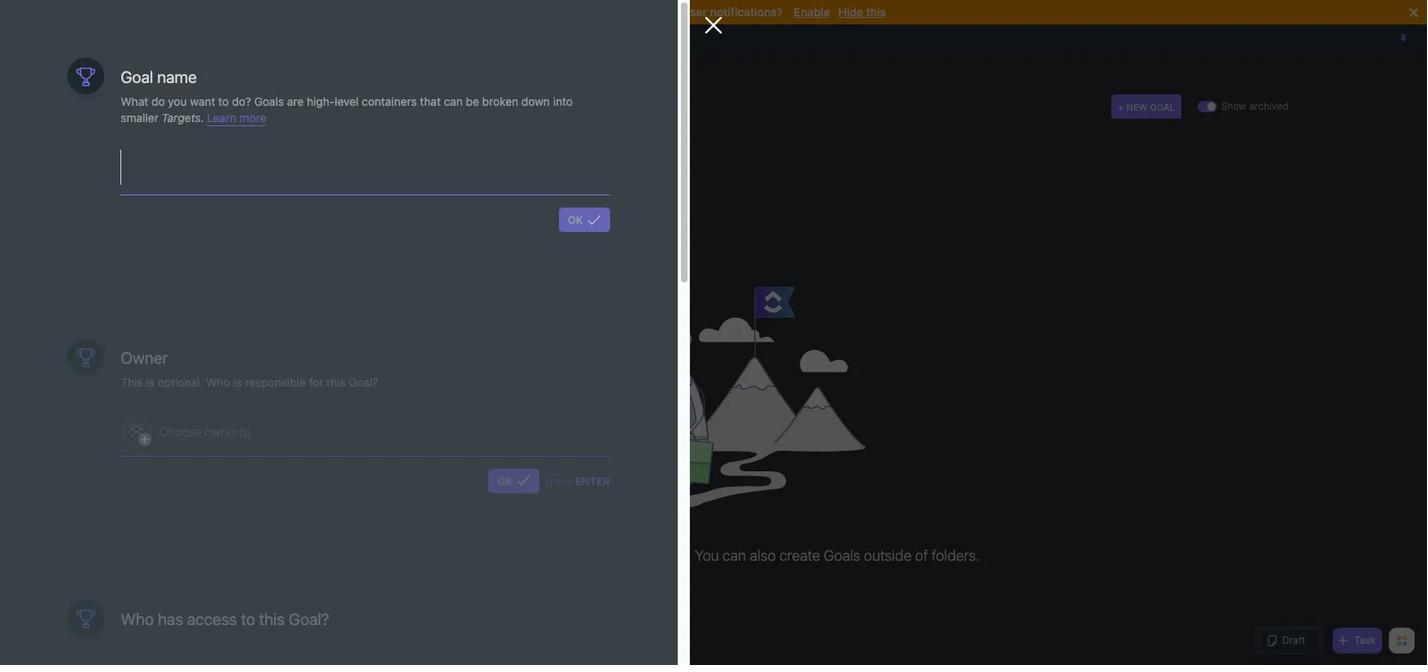 Task type: describe. For each thing, give the bounding box(es) containing it.
hide
[[839, 5, 864, 19]]

also
[[750, 547, 776, 564]]

0 vertical spatial want
[[582, 5, 608, 19]]

0 vertical spatial you
[[559, 5, 579, 19]]

choose owner(s)
[[160, 424, 252, 439]]

do you want to enable browser notifications? enable hide this
[[541, 5, 886, 19]]

you inside what do you want to do? goals are high-level containers that can be broken down into smaller
[[168, 94, 187, 108]]

you
[[695, 547, 719, 564]]

press
[[546, 474, 573, 487]]

1 vertical spatial this
[[259, 609, 285, 628]]

0 vertical spatial this
[[867, 5, 886, 19]]

of
[[916, 547, 929, 564]]

1 vertical spatial ok
[[498, 474, 513, 487]]

dialog containing goal name
[[0, 0, 723, 665]]

enable
[[625, 5, 661, 19]]

name
[[157, 68, 197, 86]]

+ new goal
[[1119, 101, 1176, 112]]

folders
[[601, 547, 645, 564]]

your goals are in folders above. you can also create goals outside of folders.
[[489, 547, 980, 564]]

want inside what do you want to do? goals are high-level containers that can be broken down into smaller
[[190, 94, 215, 108]]

goals inside what do you want to do? goals are high-level containers that can be broken down into smaller
[[254, 94, 284, 108]]

1 horizontal spatial ok
[[568, 213, 583, 226]]

outside
[[864, 547, 912, 564]]

high-
[[307, 94, 335, 108]]

what
[[121, 94, 148, 108]]

browser
[[664, 5, 707, 19]]

has
[[158, 609, 183, 628]]

enter
[[575, 474, 610, 487]]

0 vertical spatial ok button
[[559, 208, 610, 232]]

access
[[187, 609, 237, 628]]

in
[[586, 547, 597, 564]]

your
[[489, 547, 518, 564]]

goal?
[[289, 609, 329, 628]]

who
[[121, 609, 154, 628]]

targets
[[162, 110, 201, 124]]

targets . learn more
[[162, 110, 266, 124]]

notifications?
[[710, 5, 783, 19]]

create
[[780, 547, 821, 564]]

owner(s)
[[205, 424, 252, 439]]

learn more link
[[207, 110, 266, 126]]



Task type: vqa. For each thing, say whether or not it's contained in the screenshot.
the bottom you
yes



Task type: locate. For each thing, give the bounding box(es) containing it.
press enter
[[546, 474, 610, 487]]

show archived
[[1222, 100, 1289, 112]]

to for access
[[241, 609, 255, 628]]

to
[[611, 5, 622, 19], [218, 94, 229, 108], [241, 609, 255, 628]]

0 horizontal spatial want
[[190, 94, 215, 108]]

goals
[[180, 93, 232, 117], [254, 94, 284, 108], [522, 547, 558, 564], [824, 547, 861, 564]]

choose
[[160, 424, 202, 439]]

this right hide
[[867, 5, 886, 19]]

ok
[[568, 213, 583, 226], [498, 474, 513, 487]]

2 horizontal spatial to
[[611, 5, 622, 19]]

0 horizontal spatial you
[[168, 94, 187, 108]]

goal right new
[[1151, 101, 1176, 112]]

0 vertical spatial are
[[287, 94, 304, 108]]

.
[[201, 110, 204, 124]]

that
[[420, 94, 441, 108]]

1 vertical spatial can
[[723, 547, 746, 564]]

dialog
[[0, 0, 723, 665]]

who has access to this goal?
[[121, 609, 329, 628]]

0 vertical spatial to
[[611, 5, 622, 19]]

above.
[[649, 547, 692, 564]]

archived
[[1250, 100, 1289, 112]]

1 horizontal spatial ok button
[[559, 208, 610, 232]]

0 horizontal spatial ok button
[[489, 469, 540, 493]]

you
[[559, 5, 579, 19], [168, 94, 187, 108]]

1 vertical spatial to
[[218, 94, 229, 108]]

do?
[[232, 94, 251, 108]]

2 vertical spatial to
[[241, 609, 255, 628]]

+
[[1119, 101, 1124, 112]]

this
[[867, 5, 886, 19], [259, 609, 285, 628]]

to up learn
[[218, 94, 229, 108]]

want right the do
[[582, 5, 608, 19]]

to inside what do you want to do? goals are high-level containers that can be broken down into smaller
[[218, 94, 229, 108]]

new
[[1127, 101, 1148, 112]]

can
[[444, 94, 463, 108], [723, 547, 746, 564]]

what do you want to do? goals are high-level containers that can be broken down into smaller
[[121, 94, 573, 124]]

1 vertical spatial are
[[562, 547, 582, 564]]

are left high-
[[287, 94, 304, 108]]

1 horizontal spatial goal
[[1151, 101, 1176, 112]]

are
[[287, 94, 304, 108], [562, 547, 582, 564]]

broken
[[482, 94, 519, 108]]

to right access
[[241, 609, 255, 628]]

1 vertical spatial goal
[[1151, 101, 1176, 112]]

1 horizontal spatial are
[[562, 547, 582, 564]]

level
[[335, 94, 359, 108]]

1 horizontal spatial this
[[867, 5, 886, 19]]

enable
[[794, 5, 830, 19]]

want up .
[[190, 94, 215, 108]]

down
[[522, 94, 550, 108]]

smaller
[[121, 110, 159, 124]]

folders.
[[932, 547, 980, 564]]

do
[[151, 94, 165, 108]]

ok button
[[559, 208, 610, 232], [489, 469, 540, 493]]

are inside what do you want to do? goals are high-level containers that can be broken down into smaller
[[287, 94, 304, 108]]

1 horizontal spatial can
[[723, 547, 746, 564]]

1 horizontal spatial want
[[582, 5, 608, 19]]

1 horizontal spatial you
[[559, 5, 579, 19]]

goal name
[[121, 68, 197, 86]]

into
[[553, 94, 573, 108]]

be
[[466, 94, 479, 108]]

are left in
[[562, 547, 582, 564]]

1 vertical spatial you
[[168, 94, 187, 108]]

to left enable at the top left
[[611, 5, 622, 19]]

goal up what
[[121, 68, 153, 86]]

can right you
[[723, 547, 746, 564]]

learn
[[207, 110, 237, 124]]

1 horizontal spatial to
[[241, 609, 255, 628]]

task
[[1355, 634, 1376, 646]]

1 vertical spatial want
[[190, 94, 215, 108]]

0 horizontal spatial can
[[444, 94, 463, 108]]

None text field
[[121, 150, 610, 195]]

containers
[[362, 94, 417, 108]]

owner
[[121, 349, 168, 367]]

0 vertical spatial ok
[[568, 213, 583, 226]]

goal inside dialog
[[121, 68, 153, 86]]

more
[[240, 110, 266, 124]]

do
[[541, 5, 556, 19]]

0 horizontal spatial ok
[[498, 474, 513, 487]]

0 vertical spatial goal
[[121, 68, 153, 86]]

0 horizontal spatial to
[[218, 94, 229, 108]]

you up "targets"
[[168, 94, 187, 108]]

0 horizontal spatial this
[[259, 609, 285, 628]]

to for want
[[611, 5, 622, 19]]

can left be
[[444, 94, 463, 108]]

1 vertical spatial ok button
[[489, 469, 540, 493]]

you right the do
[[559, 5, 579, 19]]

this left goal? on the left bottom of page
[[259, 609, 285, 628]]

0 horizontal spatial goal
[[121, 68, 153, 86]]

goal
[[121, 68, 153, 86], [1151, 101, 1176, 112]]

show
[[1222, 100, 1247, 112]]

0 horizontal spatial are
[[287, 94, 304, 108]]

can inside what do you want to do? goals are high-level containers that can be broken down into smaller
[[444, 94, 463, 108]]

0 vertical spatial can
[[444, 94, 463, 108]]

want
[[582, 5, 608, 19], [190, 94, 215, 108]]



